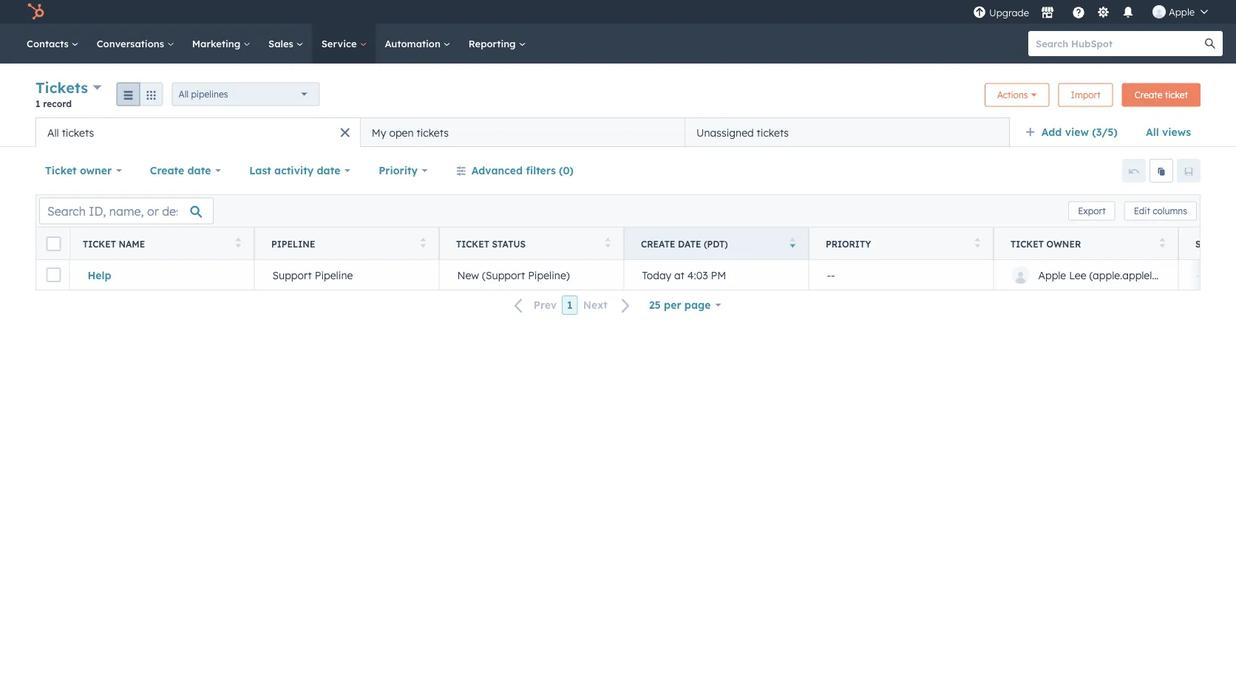Task type: vqa. For each thing, say whether or not it's contained in the screenshot.
Pipeline
yes



Task type: locate. For each thing, give the bounding box(es) containing it.
pipeline
[[271, 238, 315, 250], [315, 269, 353, 281]]

-- button
[[809, 260, 994, 290], [1178, 260, 1236, 290]]

1 tickets from the left
[[62, 126, 94, 139]]

--
[[827, 269, 835, 281], [1197, 269, 1205, 281]]

at
[[674, 269, 685, 281]]

edit
[[1134, 206, 1150, 217]]

0 horizontal spatial priority
[[379, 164, 418, 177]]

press to sort. image left the ticket status
[[420, 238, 426, 248]]

owner inside popup button
[[80, 164, 112, 177]]

advanced
[[471, 164, 523, 177]]

all for all views
[[1146, 126, 1159, 139]]

create inside button
[[1135, 89, 1162, 101]]

status
[[492, 238, 526, 250]]

descending sort. press to sort ascending. element
[[790, 238, 795, 250]]

0 vertical spatial ticket owner
[[45, 164, 112, 177]]

ticket owner down all tickets
[[45, 164, 112, 177]]

1 vertical spatial ticket owner
[[1011, 238, 1081, 250]]

advanced filters (0)
[[471, 164, 574, 177]]

1 horizontal spatial 1
[[567, 299, 573, 312]]

2 horizontal spatial create
[[1135, 89, 1162, 101]]

(pdt)
[[704, 238, 728, 250]]

1 horizontal spatial -- button
[[1178, 260, 1236, 290]]

preview button
[[185, 265, 236, 285]]

hubspot image
[[27, 3, 44, 21]]

1 inside tickets banner
[[35, 98, 40, 109]]

1
[[35, 98, 40, 109], [567, 299, 573, 312]]

0 vertical spatial owner
[[80, 164, 112, 177]]

2 horizontal spatial press to sort. image
[[975, 238, 980, 248]]

menu
[[971, 0, 1218, 24]]

3 press to sort. element from the left
[[605, 238, 611, 250]]

5 press to sort. element from the left
[[1160, 238, 1165, 250]]

2 vertical spatial create
[[641, 238, 675, 250]]

2 - from the left
[[831, 269, 835, 281]]

today
[[642, 269, 671, 281]]

1 vertical spatial 1
[[567, 299, 573, 312]]

0 vertical spatial priority
[[379, 164, 418, 177]]

0 horizontal spatial apple
[[1038, 269, 1066, 281]]

source
[[1195, 238, 1232, 250]]

3 - from the left
[[1197, 269, 1201, 281]]

1 horizontal spatial all
[[179, 89, 189, 100]]

2 press to sort. element from the left
[[420, 238, 426, 250]]

all pipelines button
[[172, 82, 320, 106]]

all left views at the top of page
[[1146, 126, 1159, 139]]

conversations
[[97, 37, 167, 50]]

help link
[[88, 269, 176, 281]]

pipeline up support
[[271, 238, 315, 250]]

date inside popup button
[[187, 164, 211, 177]]

unassigned tickets button
[[685, 118, 1010, 147]]

export button
[[1068, 201, 1115, 221]]

1 horizontal spatial press to sort. image
[[1160, 238, 1165, 248]]

new
[[457, 269, 479, 281]]

create up today
[[641, 238, 675, 250]]

last
[[249, 164, 271, 177]]

3 tickets from the left
[[757, 126, 789, 139]]

add view (3/5)
[[1041, 126, 1118, 139]]

create inside popup button
[[150, 164, 184, 177]]

create down all tickets button
[[150, 164, 184, 177]]

25 per page
[[649, 299, 711, 312]]

0 horizontal spatial create
[[150, 164, 184, 177]]

apple
[[1169, 6, 1195, 18], [1038, 269, 1066, 281]]

0 horizontal spatial press to sort. image
[[235, 238, 241, 248]]

1 horizontal spatial priority
[[826, 238, 871, 250]]

4 press to sort. element from the left
[[975, 238, 980, 250]]

create for create date (pdt)
[[641, 238, 675, 250]]

settings link
[[1094, 4, 1113, 20]]

press to sort. image
[[420, 238, 426, 248], [1160, 238, 1165, 248]]

last activity date
[[249, 164, 340, 177]]

name
[[119, 238, 145, 250]]

1 for 1 record
[[35, 98, 40, 109]]

next button
[[578, 296, 639, 315]]

all inside button
[[47, 126, 59, 139]]

1 vertical spatial apple
[[1038, 269, 1066, 281]]

my open tickets button
[[360, 118, 685, 147]]

hubspot link
[[18, 3, 55, 21]]

apple for apple
[[1169, 6, 1195, 18]]

0 vertical spatial 1
[[35, 98, 40, 109]]

2 press to sort. image from the left
[[605, 238, 611, 248]]

upgrade
[[989, 7, 1029, 19]]

create for create date
[[150, 164, 184, 177]]

0 horizontal spatial 1
[[35, 98, 40, 109]]

1 horizontal spatial tickets
[[417, 126, 449, 139]]

pm
[[711, 269, 726, 281]]

all down 1 record
[[47, 126, 59, 139]]

owner down all tickets
[[80, 164, 112, 177]]

4 - from the left
[[1201, 269, 1205, 281]]

tickets
[[62, 126, 94, 139], [417, 126, 449, 139], [757, 126, 789, 139]]

owner up the lee
[[1046, 238, 1081, 250]]

date
[[187, 164, 211, 177], [317, 164, 340, 177], [678, 238, 701, 250]]

1 press to sort. element from the left
[[235, 238, 241, 250]]

support
[[272, 269, 312, 281]]

all for all pipelines
[[179, 89, 189, 100]]

priority down open
[[379, 164, 418, 177]]

contacts link
[[18, 24, 88, 64]]

ticket status
[[456, 238, 526, 250]]

1 horizontal spatial --
[[1197, 269, 1205, 281]]

press to sort. element
[[235, 238, 241, 250], [420, 238, 426, 250], [605, 238, 611, 250], [975, 238, 980, 250], [1160, 238, 1165, 250]]

0 horizontal spatial tickets
[[62, 126, 94, 139]]

press to sort. image down edit columns button
[[1160, 238, 1165, 248]]

apple lee image
[[1153, 5, 1166, 18]]

my
[[372, 126, 386, 139]]

apple inside popup button
[[1169, 6, 1195, 18]]

tickets inside button
[[757, 126, 789, 139]]

3 press to sort. image from the left
[[975, 238, 980, 248]]

per
[[664, 299, 681, 312]]

settings image
[[1097, 6, 1110, 20]]

2 press to sort. image from the left
[[1160, 238, 1165, 248]]

pipeline right support
[[315, 269, 353, 281]]

all inside popup button
[[179, 89, 189, 100]]

press to sort. image for ticket owner
[[1160, 238, 1165, 248]]

1 horizontal spatial date
[[317, 164, 340, 177]]

25
[[649, 299, 661, 312]]

1 vertical spatial pipeline
[[315, 269, 353, 281]]

service link
[[312, 24, 376, 64]]

1 vertical spatial create
[[150, 164, 184, 177]]

1 - from the left
[[827, 269, 831, 281]]

0 horizontal spatial date
[[187, 164, 211, 177]]

apple inside button
[[1038, 269, 1066, 281]]

last activity date button
[[240, 156, 360, 186]]

tickets inside button
[[62, 126, 94, 139]]

date right activity
[[317, 164, 340, 177]]

owner
[[80, 164, 112, 177], [1046, 238, 1081, 250]]

all tickets button
[[35, 118, 360, 147]]

create ticket
[[1135, 89, 1188, 101]]

record
[[43, 98, 72, 109]]

support pipeline button
[[254, 260, 439, 290]]

import
[[1071, 89, 1101, 101]]

date left (pdt) at the top right of page
[[678, 238, 701, 250]]

2 horizontal spatial all
[[1146, 126, 1159, 139]]

0 vertical spatial create
[[1135, 89, 1162, 101]]

priority right descending sort. press to sort ascending. element
[[826, 238, 871, 250]]

2 tickets from the left
[[417, 126, 449, 139]]

0 vertical spatial apple
[[1169, 6, 1195, 18]]

1 inside button
[[567, 299, 573, 312]]

create for create ticket
[[1135, 89, 1162, 101]]

0 horizontal spatial -- button
[[809, 260, 994, 290]]

date down all tickets button
[[187, 164, 211, 177]]

(0)
[[559, 164, 574, 177]]

apple right apple lee image
[[1169, 6, 1195, 18]]

press to sort. image
[[235, 238, 241, 248], [605, 238, 611, 248], [975, 238, 980, 248]]

group
[[116, 82, 163, 106]]

1 horizontal spatial press to sort. image
[[605, 238, 611, 248]]

1 right prev
[[567, 299, 573, 312]]

2 horizontal spatial tickets
[[757, 126, 789, 139]]

2 -- button from the left
[[1178, 260, 1236, 290]]

conversations link
[[88, 24, 183, 64]]

0 horizontal spatial all
[[47, 126, 59, 139]]

view
[[1065, 126, 1089, 139]]

1 horizontal spatial owner
[[1046, 238, 1081, 250]]

1 horizontal spatial create
[[641, 238, 675, 250]]

press to sort. element for priority
[[975, 238, 980, 250]]

export
[[1078, 206, 1106, 217]]

priority
[[379, 164, 418, 177], [826, 238, 871, 250]]

edit columns button
[[1124, 201, 1197, 221]]

tickets right open
[[417, 126, 449, 139]]

support pipeline
[[272, 269, 353, 281]]

apple left the lee
[[1038, 269, 1066, 281]]

advanced filters (0) button
[[446, 156, 583, 186]]

1 horizontal spatial apple
[[1169, 6, 1195, 18]]

create left ticket
[[1135, 89, 1162, 101]]

tickets right unassigned
[[757, 126, 789, 139]]

0 horizontal spatial ticket owner
[[45, 164, 112, 177]]

apple lee (apple.applelee2001@gmail.co
[[1038, 269, 1236, 281]]

2 horizontal spatial date
[[678, 238, 701, 250]]

automation link
[[376, 24, 460, 64]]

all left pipelines
[[179, 89, 189, 100]]

create
[[1135, 89, 1162, 101], [150, 164, 184, 177], [641, 238, 675, 250]]

tickets down record at the top of page
[[62, 126, 94, 139]]

open
[[389, 126, 414, 139]]

0 horizontal spatial press to sort. image
[[420, 238, 426, 248]]

ticket owner up the lee
[[1011, 238, 1081, 250]]

0 horizontal spatial --
[[827, 269, 835, 281]]

pipeline)
[[528, 269, 570, 281]]

0 horizontal spatial owner
[[80, 164, 112, 177]]

1 vertical spatial owner
[[1046, 238, 1081, 250]]

-
[[827, 269, 831, 281], [831, 269, 835, 281], [1197, 269, 1201, 281], [1201, 269, 1205, 281]]

1 press to sort. image from the left
[[420, 238, 426, 248]]

reporting link
[[460, 24, 535, 64]]

ticket owner
[[45, 164, 112, 177], [1011, 238, 1081, 250]]

Search HubSpot search field
[[1028, 31, 1209, 56]]

prev
[[534, 299, 557, 312]]

ticket inside popup button
[[45, 164, 77, 177]]

1 left record at the top of page
[[35, 98, 40, 109]]



Task type: describe. For each thing, give the bounding box(es) containing it.
actions
[[997, 89, 1028, 101]]

all for all tickets
[[47, 126, 59, 139]]

1 record
[[35, 98, 72, 109]]

all tickets
[[47, 126, 94, 139]]

create date (pdt)
[[641, 238, 728, 250]]

descending sort. press to sort ascending. image
[[790, 238, 795, 248]]

columns
[[1153, 206, 1187, 217]]

4:03
[[687, 269, 708, 281]]

pipelines
[[191, 89, 228, 100]]

add view (3/5) button
[[1016, 118, 1136, 147]]

apple for apple lee (apple.applelee2001@gmail.co
[[1038, 269, 1066, 281]]

notifications button
[[1116, 0, 1141, 24]]

0 vertical spatial pipeline
[[271, 238, 315, 250]]

add
[[1041, 126, 1062, 139]]

automation
[[385, 37, 443, 50]]

date for create date (pdt)
[[678, 238, 701, 250]]

today at 4:03 pm
[[642, 269, 726, 281]]

(apple.applelee2001@gmail.co
[[1089, 269, 1236, 281]]

1 vertical spatial priority
[[826, 238, 871, 250]]

page
[[684, 299, 711, 312]]

sales
[[268, 37, 296, 50]]

new (support pipeline)
[[457, 269, 570, 281]]

unassigned tickets
[[696, 126, 789, 139]]

date for create date
[[187, 164, 211, 177]]

my open tickets
[[372, 126, 449, 139]]

ticket owner button
[[35, 156, 131, 186]]

tickets button
[[35, 77, 102, 98]]

unassigned
[[696, 126, 754, 139]]

(support
[[482, 269, 525, 281]]

group inside tickets banner
[[116, 82, 163, 106]]

filters
[[526, 164, 556, 177]]

1 -- button from the left
[[809, 260, 994, 290]]

ticket name
[[83, 238, 145, 250]]

1 horizontal spatial ticket owner
[[1011, 238, 1081, 250]]

contacts
[[27, 37, 71, 50]]

ticket owner inside popup button
[[45, 164, 112, 177]]

marketing
[[192, 37, 243, 50]]

search button
[[1198, 31, 1223, 56]]

press to sort. image for pipeline
[[420, 238, 426, 248]]

press to sort. element for pipeline
[[420, 238, 426, 250]]

(3/5)
[[1092, 126, 1118, 139]]

pagination navigation
[[505, 296, 639, 315]]

lee
[[1069, 269, 1086, 281]]

apple lee (apple.applelee2001@gmail.co button
[[994, 260, 1236, 290]]

create date button
[[140, 156, 231, 186]]

marketplaces image
[[1041, 7, 1054, 20]]

press to sort. element for ticket status
[[605, 238, 611, 250]]

pipeline inside support pipeline button
[[315, 269, 353, 281]]

25 per page button
[[639, 291, 731, 320]]

tickets
[[35, 78, 88, 97]]

edit columns
[[1134, 206, 1187, 217]]

create date
[[150, 164, 211, 177]]

sales link
[[260, 24, 312, 64]]

upgrade image
[[973, 6, 986, 20]]

tickets for unassigned tickets
[[757, 126, 789, 139]]

help image
[[1072, 7, 1085, 20]]

apple button
[[1144, 0, 1217, 24]]

press to sort. image for priority
[[975, 238, 980, 248]]

marketing link
[[183, 24, 260, 64]]

create ticket button
[[1122, 83, 1201, 107]]

menu containing apple
[[971, 0, 1218, 24]]

help
[[88, 269, 111, 281]]

1 for 1
[[567, 299, 573, 312]]

search image
[[1205, 38, 1215, 49]]

preview
[[194, 269, 227, 281]]

service
[[321, 37, 360, 50]]

press to sort. element for ticket owner
[[1160, 238, 1165, 250]]

tickets for all tickets
[[62, 126, 94, 139]]

today at 4:03 pm button
[[624, 260, 809, 290]]

tickets banner
[[35, 77, 1201, 118]]

marketplaces button
[[1032, 0, 1063, 24]]

import button
[[1058, 83, 1113, 107]]

prev button
[[505, 296, 562, 315]]

priority inside popup button
[[379, 164, 418, 177]]

help button
[[1066, 0, 1091, 24]]

tickets inside "button"
[[417, 126, 449, 139]]

Search ID, name, or description search field
[[39, 198, 214, 224]]

press to sort. image for ticket status
[[605, 238, 611, 248]]

notifications image
[[1121, 7, 1135, 20]]

2 -- from the left
[[1197, 269, 1205, 281]]

reporting
[[468, 37, 519, 50]]

date inside popup button
[[317, 164, 340, 177]]

1 button
[[562, 296, 578, 315]]

1 -- from the left
[[827, 269, 835, 281]]

next
[[583, 299, 608, 312]]

priority button
[[369, 156, 437, 186]]

ticket
[[1165, 89, 1188, 101]]

views
[[1162, 126, 1191, 139]]

activity
[[274, 164, 314, 177]]

1 press to sort. image from the left
[[235, 238, 241, 248]]



